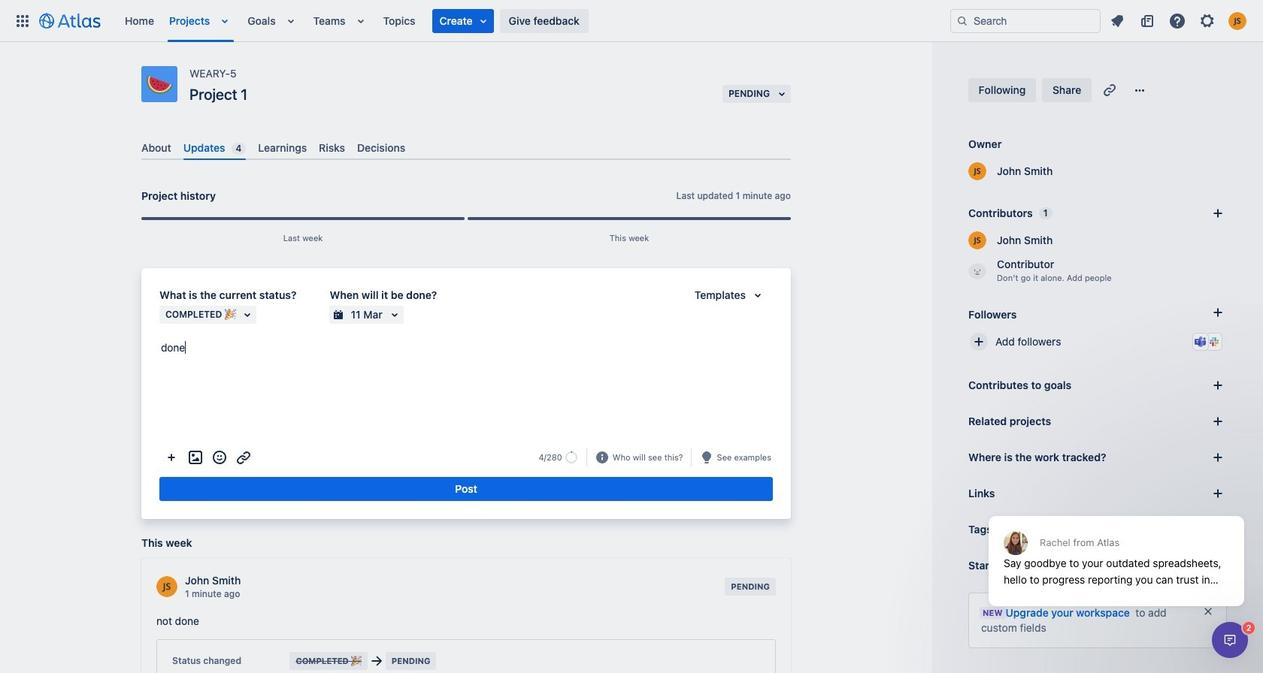 Task type: locate. For each thing, give the bounding box(es) containing it.
None search field
[[950, 9, 1101, 33]]

tab list
[[135, 135, 797, 160]]

dialog
[[981, 480, 1252, 618], [1212, 623, 1248, 659]]

msteams logo showing  channels are connected to this project image
[[1195, 336, 1207, 348]]

1 vertical spatial dialog
[[1212, 623, 1248, 659]]

list item
[[216, 0, 237, 42], [282, 0, 303, 42], [352, 0, 373, 42], [432, 9, 494, 33]]

1 horizontal spatial list
[[1104, 9, 1254, 33]]

add follower image
[[970, 333, 988, 351]]

list
[[117, 0, 950, 42], [1104, 9, 1254, 33]]

list item inside list
[[432, 9, 494, 33]]

search image
[[956, 15, 968, 27]]

banner
[[0, 0, 1263, 42]]

more actions image
[[162, 449, 180, 467]]

0 vertical spatial dialog
[[981, 480, 1252, 618]]

slack logo showing nan channels are connected to this project image
[[1208, 336, 1220, 348]]

changed to image
[[368, 653, 386, 671]]



Task type: vqa. For each thing, say whether or not it's contained in the screenshot.
list item
yes



Task type: describe. For each thing, give the bounding box(es) containing it.
0 horizontal spatial list
[[117, 0, 950, 42]]

add files, videos, or images image
[[186, 449, 205, 467]]

close banner image
[[1202, 606, 1214, 618]]

insert emoji image
[[211, 449, 229, 467]]

top element
[[9, 0, 950, 42]]

help image
[[1168, 12, 1187, 30]]

insert link image
[[235, 449, 253, 467]]

add a follower image
[[1209, 304, 1227, 322]]

Main content area, start typing to enter text. text field
[[159, 339, 773, 363]]

Search field
[[950, 9, 1101, 33]]



